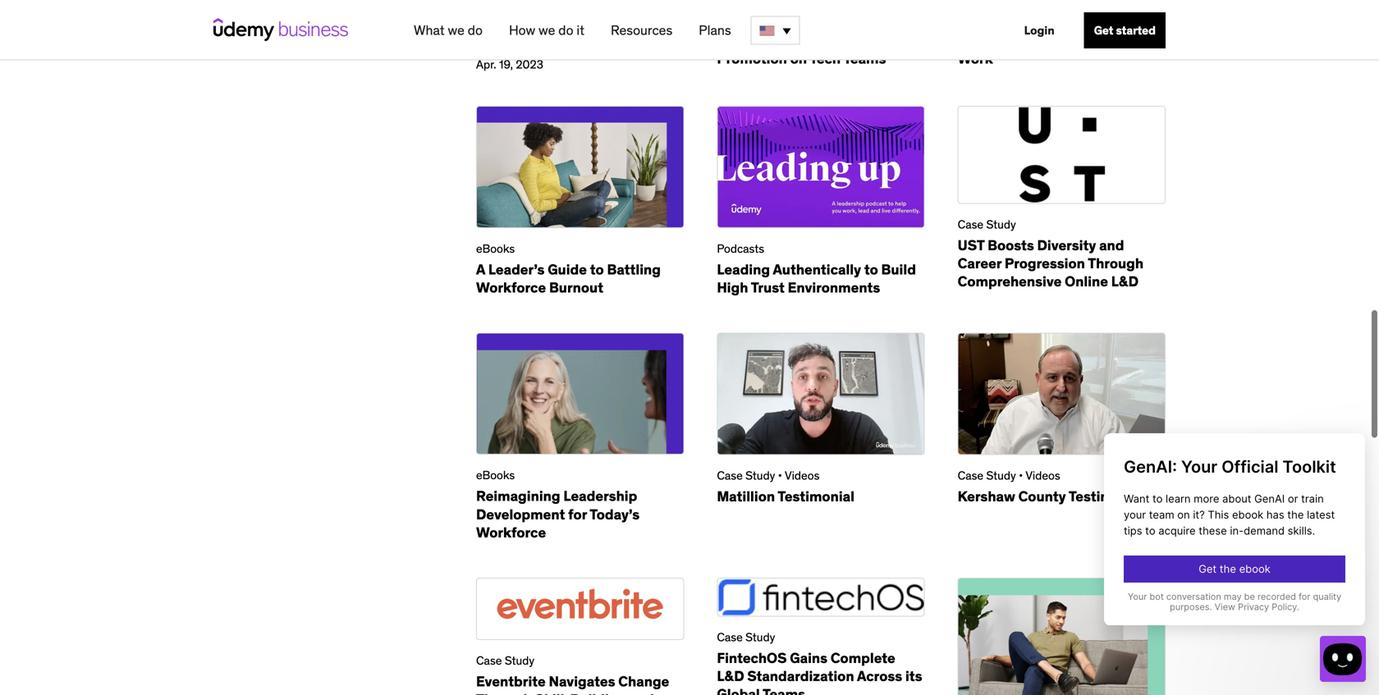 Task type: vqa. For each thing, say whether or not it's contained in the screenshot.
the topmost Guide
yes



Task type: describe. For each thing, give the bounding box(es) containing it.
from
[[717, 13, 751, 31]]

videos for county
[[1026, 468, 1061, 483]]

battling
[[607, 261, 661, 278]]

through inside the 'case study ust boosts diversity and career progression through comprehensive online l&d'
[[1088, 254, 1144, 272]]

tech
[[810, 50, 841, 67]]

transforms
[[958, 31, 1033, 49]]

leading
[[717, 260, 770, 278]]

2023
[[516, 57, 543, 72]]

udemy business image
[[213, 18, 348, 41]]

development
[[476, 506, 565, 523]]

teams inside from technical ic to manager: a guide to successful promotion on tech teams
[[844, 50, 886, 67]]

from technical ic to manager: a guide to successful promotion on tech teams link
[[717, 13, 916, 67]]

ebooks a leader's guide to battling workforce burnout
[[476, 241, 661, 296]]

are internal talent marketplaces the future? link
[[476, 13, 645, 49]]

future?
[[595, 32, 645, 49]]

case study fintechos gains complete l&d standardization across its global teams
[[717, 630, 922, 695]]

menu navigation
[[401, 0, 1166, 61]]

for
[[568, 506, 587, 523]]

through inside case study eventbrite navigates change through skill-building an
[[476, 691, 532, 695]]

how we do it
[[509, 22, 585, 39]]

across
[[857, 668, 902, 685]]

get started link
[[1084, 12, 1166, 48]]

what
[[414, 22, 445, 39]]

standardization
[[747, 668, 854, 685]]

change
[[618, 673, 669, 691]]

authentically
[[773, 260, 861, 278]]

case for kershaw county testimonial
[[958, 468, 984, 483]]

how total leadership transforms your life beyond work link
[[958, 13, 1146, 67]]

study for eventbrite navigates change through skill-building an
[[505, 654, 535, 668]]

19,
[[499, 57, 513, 72]]

case study eventbrite navigates change through skill-building an
[[476, 654, 669, 695]]

eventbrite navigates change through skill-building an link
[[476, 673, 669, 695]]

eventbrite
[[476, 673, 546, 691]]

study for matillion testimonial
[[746, 468, 775, 483]]

progression
[[1005, 254, 1085, 272]]

your
[[1035, 31, 1065, 49]]

are
[[476, 13, 499, 31]]

case study ust boosts diversity and career progression through comprehensive online l&d
[[958, 217, 1144, 290]]

boosts
[[988, 236, 1034, 254]]

beyond
[[1096, 31, 1146, 49]]

workforce for a leader's guide to battling workforce burnout
[[476, 279, 546, 296]]

trust
[[751, 279, 785, 296]]

are internal talent marketplaces the future? apr. 19, 2023
[[476, 13, 645, 72]]

• for county
[[1019, 468, 1023, 483]]

resources button
[[604, 16, 679, 45]]

navigates
[[549, 673, 615, 691]]

we for what
[[448, 22, 465, 39]]

promotion
[[717, 50, 787, 67]]

l&d inside the 'case study ust boosts diversity and career progression through comprehensive online l&d'
[[1111, 273, 1139, 290]]

leader's
[[488, 261, 545, 278]]

ic
[[820, 13, 834, 31]]

get
[[1094, 23, 1114, 38]]

work
[[958, 50, 993, 67]]

career
[[958, 254, 1002, 272]]

leading authentically to build high trust environments link
[[717, 260, 916, 296]]

guide inside ebooks a leader's guide to battling workforce burnout
[[548, 261, 587, 278]]

podcasts
[[717, 241, 764, 256]]

podcasts leading authentically to build high trust environments
[[717, 241, 916, 296]]

online
[[1065, 273, 1108, 290]]

building
[[570, 691, 626, 695]]

matillion
[[717, 487, 775, 505]]

how for how total leadership transforms your life beyond work
[[958, 13, 988, 31]]

login button
[[1014, 12, 1065, 48]]

it
[[577, 22, 585, 39]]

life
[[1068, 31, 1093, 49]]

workforce for reimagining leadership development for today's workforce
[[476, 524, 546, 541]]

how for how we do it
[[509, 22, 535, 39]]

how we do it button
[[502, 16, 591, 45]]

global
[[717, 686, 760, 695]]

burnout
[[549, 279, 603, 296]]

reimagining
[[476, 487, 560, 505]]

• for testimonial
[[778, 468, 782, 483]]

successful
[[788, 31, 862, 49]]

fintechos
[[717, 649, 787, 667]]

today's
[[590, 506, 640, 523]]

how total leadership transforms your life beyond work
[[958, 13, 1146, 67]]

get started
[[1094, 23, 1156, 38]]

and
[[1099, 236, 1124, 254]]

fintechos gains complete l&d standardization across its global teams link
[[717, 649, 922, 695]]

to right the ic
[[837, 13, 851, 31]]



Task type: locate. For each thing, give the bounding box(es) containing it.
study for ust boosts diversity and career progression through comprehensive online l&d
[[986, 217, 1016, 232]]

gains
[[790, 649, 828, 667]]

1 vertical spatial ebooks
[[476, 468, 515, 483]]

1 we from the left
[[448, 22, 465, 39]]

2 • from the left
[[1019, 468, 1023, 483]]

0 vertical spatial l&d
[[1111, 273, 1139, 290]]

2 do from the left
[[559, 22, 573, 39]]

• inside case study • videos matillion testimonial
[[778, 468, 782, 483]]

ebooks
[[476, 241, 515, 256], [476, 468, 515, 483]]

guide
[[729, 31, 768, 49], [548, 261, 587, 278]]

case for eventbrite navigates change through skill-building an
[[476, 654, 502, 668]]

case up kershaw
[[958, 468, 984, 483]]

manager:
[[854, 13, 916, 31]]

ust boosts diversity and career progression through comprehensive online l&d link
[[958, 236, 1144, 290]]

from technical ic to manager: a guide to successful promotion on tech teams
[[717, 13, 916, 67]]

to inside ebooks a leader's guide to battling workforce burnout
[[590, 261, 604, 278]]

case for matillion testimonial
[[717, 468, 743, 483]]

1 horizontal spatial videos
[[1026, 468, 1061, 483]]

1 horizontal spatial l&d
[[1111, 273, 1139, 290]]

1 horizontal spatial through
[[1088, 254, 1144, 272]]

0 horizontal spatial we
[[448, 22, 465, 39]]

study up matillion at the right
[[746, 468, 775, 483]]

study up kershaw
[[986, 468, 1016, 483]]

ust
[[958, 236, 985, 254]]

study inside case study eventbrite navigates change through skill-building an
[[505, 654, 535, 668]]

0 vertical spatial leadership
[[1026, 13, 1100, 31]]

2 testimonial from the left
[[1069, 487, 1146, 505]]

0 vertical spatial ebooks
[[476, 241, 515, 256]]

county
[[1019, 487, 1066, 505]]

diversity
[[1037, 236, 1096, 254]]

0 horizontal spatial videos
[[785, 468, 820, 483]]

0 horizontal spatial how
[[509, 22, 535, 39]]

case up fintechos
[[717, 630, 743, 645]]

teams down standardization
[[763, 686, 805, 695]]

matillion testimonial link
[[717, 487, 855, 505]]

how up transforms
[[958, 13, 988, 31]]

leadership
[[1026, 13, 1100, 31], [564, 487, 637, 505]]

testimonial inside case study • videos kershaw county testimonial
[[1069, 487, 1146, 505]]

2 we from the left
[[539, 22, 555, 39]]

case inside case study fintechos gains complete l&d standardization across its global teams
[[717, 630, 743, 645]]

1 horizontal spatial how
[[958, 13, 988, 31]]

1 ebooks from the top
[[476, 241, 515, 256]]

case up ust
[[958, 217, 984, 232]]

internal
[[502, 13, 554, 31]]

case
[[958, 217, 984, 232], [717, 468, 743, 483], [958, 468, 984, 483], [717, 630, 743, 645], [476, 654, 502, 668]]

how
[[958, 13, 988, 31], [509, 22, 535, 39]]

talent
[[556, 13, 597, 31]]

study inside case study fintechos gains complete l&d standardization across its global teams
[[746, 630, 775, 645]]

leadership up your
[[1026, 13, 1100, 31]]

1 horizontal spatial guide
[[729, 31, 768, 49]]

kershaw county testimonial link
[[958, 487, 1146, 505]]

0 horizontal spatial teams
[[763, 686, 805, 695]]

l&d right online
[[1111, 273, 1139, 290]]

do for what we do
[[468, 22, 483, 39]]

study up boosts
[[986, 217, 1016, 232]]

1 horizontal spatial •
[[1019, 468, 1023, 483]]

0 vertical spatial teams
[[844, 50, 886, 67]]

guide inside from technical ic to manager: a guide to successful promotion on tech teams
[[729, 31, 768, 49]]

workforce down the development
[[476, 524, 546, 541]]

workforce down leader's
[[476, 279, 546, 296]]

1 vertical spatial workforce
[[476, 524, 546, 541]]

study inside case study • videos matillion testimonial
[[746, 468, 775, 483]]

1 do from the left
[[468, 22, 483, 39]]

1 testimonial from the left
[[778, 487, 855, 505]]

do for how we do it
[[559, 22, 573, 39]]

resources
[[611, 22, 673, 39]]

videos for testimonial
[[785, 468, 820, 483]]

login
[[1024, 23, 1055, 38]]

testimonial inside case study • videos matillion testimonial
[[778, 487, 855, 505]]

skill-
[[535, 691, 570, 695]]

study up fintechos
[[746, 630, 775, 645]]

case for ust boosts diversity and career progression through comprehensive online l&d
[[958, 217, 984, 232]]

1 vertical spatial l&d
[[717, 668, 744, 685]]

videos inside case study • videos kershaw county testimonial
[[1026, 468, 1061, 483]]

study inside the 'case study ust boosts diversity and career progression through comprehensive online l&d'
[[986, 217, 1016, 232]]

a left leader's
[[476, 261, 485, 278]]

a down from
[[717, 31, 726, 49]]

workforce inside ebooks reimagining leadership development for today's workforce
[[476, 524, 546, 541]]

ebooks reimagining leadership development for today's workforce
[[476, 468, 640, 541]]

how inside how total leadership transforms your life beyond work
[[958, 13, 988, 31]]

complete
[[831, 649, 895, 667]]

leadership inside ebooks reimagining leadership development for today's workforce
[[564, 487, 637, 505]]

how inside popup button
[[509, 22, 535, 39]]

2 videos from the left
[[1026, 468, 1061, 483]]

0 horizontal spatial guide
[[548, 261, 587, 278]]

study inside case study • videos kershaw county testimonial
[[986, 468, 1016, 483]]

technical
[[754, 13, 817, 31]]

0 vertical spatial a
[[717, 31, 726, 49]]

1 vertical spatial through
[[476, 691, 532, 695]]

to down technical
[[771, 31, 785, 49]]

study for kershaw county testimonial
[[986, 468, 1016, 483]]

1 horizontal spatial we
[[539, 22, 555, 39]]

leadership for life
[[1026, 13, 1100, 31]]

comprehensive
[[958, 273, 1062, 290]]

a inside from technical ic to manager: a guide to successful promotion on tech teams
[[717, 31, 726, 49]]

• up county
[[1019, 468, 1023, 483]]

1 vertical spatial leadership
[[564, 487, 637, 505]]

what we do
[[414, 22, 483, 39]]

1 horizontal spatial a
[[717, 31, 726, 49]]

environments
[[788, 279, 880, 296]]

1 horizontal spatial teams
[[844, 50, 886, 67]]

through down eventbrite
[[476, 691, 532, 695]]

l&d inside case study fintechos gains complete l&d standardization across its global teams
[[717, 668, 744, 685]]

1 • from the left
[[778, 468, 782, 483]]

case inside case study eventbrite navigates change through skill-building an
[[476, 654, 502, 668]]

videos inside case study • videos matillion testimonial
[[785, 468, 820, 483]]

case study • videos matillion testimonial
[[717, 468, 855, 505]]

1 horizontal spatial do
[[559, 22, 573, 39]]

workforce inside ebooks a leader's guide to battling workforce burnout
[[476, 279, 546, 296]]

through down and
[[1088, 254, 1144, 272]]

apr.
[[476, 57, 496, 72]]

teams right tech
[[844, 50, 886, 67]]

testimonial right matillion at the right
[[778, 487, 855, 505]]

leadership up today's
[[564, 487, 637, 505]]

we for how
[[539, 22, 555, 39]]

a inside ebooks a leader's guide to battling workforce burnout
[[476, 261, 485, 278]]

on
[[790, 50, 807, 67]]

ebooks inside ebooks reimagining leadership development for today's workforce
[[476, 468, 515, 483]]

guide up burnout at the left of the page
[[548, 261, 587, 278]]

ebooks up leader's
[[476, 241, 515, 256]]

through
[[1088, 254, 1144, 272], [476, 691, 532, 695]]

0 horizontal spatial do
[[468, 22, 483, 39]]

l&d up global
[[717, 668, 744, 685]]

plans
[[699, 22, 731, 39]]

0 vertical spatial guide
[[729, 31, 768, 49]]

0 vertical spatial through
[[1088, 254, 1144, 272]]

2 workforce from the top
[[476, 524, 546, 541]]

0 horizontal spatial testimonial
[[778, 487, 855, 505]]

leadership inside how total leadership transforms your life beyond work
[[1026, 13, 1100, 31]]

the
[[570, 32, 592, 49]]

case up eventbrite
[[476, 654, 502, 668]]

case inside the 'case study ust boosts diversity and career progression through comprehensive online l&d'
[[958, 217, 984, 232]]

do
[[468, 22, 483, 39], [559, 22, 573, 39]]

to left build
[[864, 260, 878, 278]]

0 horizontal spatial through
[[476, 691, 532, 695]]

do left it
[[559, 22, 573, 39]]

study up eventbrite
[[505, 654, 535, 668]]

kershaw
[[958, 487, 1015, 505]]

0 horizontal spatial a
[[476, 261, 485, 278]]

videos up matillion testimonial link
[[785, 468, 820, 483]]

study for fintechos gains complete l&d standardization across its global teams
[[746, 630, 775, 645]]

case inside case study • videos matillion testimonial
[[717, 468, 743, 483]]

0 horizontal spatial l&d
[[717, 668, 744, 685]]

guide up the promotion
[[729, 31, 768, 49]]

marketplaces
[[476, 32, 566, 49]]

ebooks for a
[[476, 241, 515, 256]]

1 workforce from the top
[[476, 279, 546, 296]]

• up matillion testimonial link
[[778, 468, 782, 483]]

started
[[1116, 23, 1156, 38]]

1 vertical spatial a
[[476, 261, 485, 278]]

a leader's guide to battling workforce burnout link
[[476, 261, 661, 296]]

ebooks inside ebooks a leader's guide to battling workforce burnout
[[476, 241, 515, 256]]

study
[[986, 217, 1016, 232], [746, 468, 775, 483], [986, 468, 1016, 483], [746, 630, 775, 645], [505, 654, 535, 668]]

testimonial right county
[[1069, 487, 1146, 505]]

0 horizontal spatial •
[[778, 468, 782, 483]]

0 horizontal spatial leadership
[[564, 487, 637, 505]]

to inside podcasts leading authentically to build high trust environments
[[864, 260, 878, 278]]

how up 2023
[[509, 22, 535, 39]]

we
[[448, 22, 465, 39], [539, 22, 555, 39]]

videos up county
[[1026, 468, 1061, 483]]

build
[[881, 260, 916, 278]]

total
[[990, 13, 1023, 31]]

case inside case study • videos kershaw county testimonial
[[958, 468, 984, 483]]

1 vertical spatial guide
[[548, 261, 587, 278]]

ebooks up reimagining
[[476, 468, 515, 483]]

1 vertical spatial teams
[[763, 686, 805, 695]]

l&d
[[1111, 273, 1139, 290], [717, 668, 744, 685]]

high
[[717, 279, 748, 296]]

its
[[906, 668, 922, 685]]

to
[[837, 13, 851, 31], [771, 31, 785, 49], [864, 260, 878, 278], [590, 261, 604, 278]]

1 horizontal spatial testimonial
[[1069, 487, 1146, 505]]

plans button
[[692, 16, 738, 45]]

reimagining leadership development for today's workforce link
[[476, 487, 640, 541]]

2 ebooks from the top
[[476, 468, 515, 483]]

•
[[778, 468, 782, 483], [1019, 468, 1023, 483]]

• inside case study • videos kershaw county testimonial
[[1019, 468, 1023, 483]]

teams inside case study fintechos gains complete l&d standardization across its global teams
[[763, 686, 805, 695]]

to up burnout at the left of the page
[[590, 261, 604, 278]]

case up matillion at the right
[[717, 468, 743, 483]]

case for fintechos gains complete l&d standardization across its global teams
[[717, 630, 743, 645]]

case study • videos kershaw county testimonial
[[958, 468, 1146, 505]]

do up apr.
[[468, 22, 483, 39]]

what we do button
[[407, 16, 489, 45]]

0 vertical spatial workforce
[[476, 279, 546, 296]]

1 horizontal spatial leadership
[[1026, 13, 1100, 31]]

testimonial
[[778, 487, 855, 505], [1069, 487, 1146, 505]]

leadership for today's
[[564, 487, 637, 505]]

ebooks for reimagining
[[476, 468, 515, 483]]

1 videos from the left
[[785, 468, 820, 483]]

a
[[717, 31, 726, 49], [476, 261, 485, 278]]



